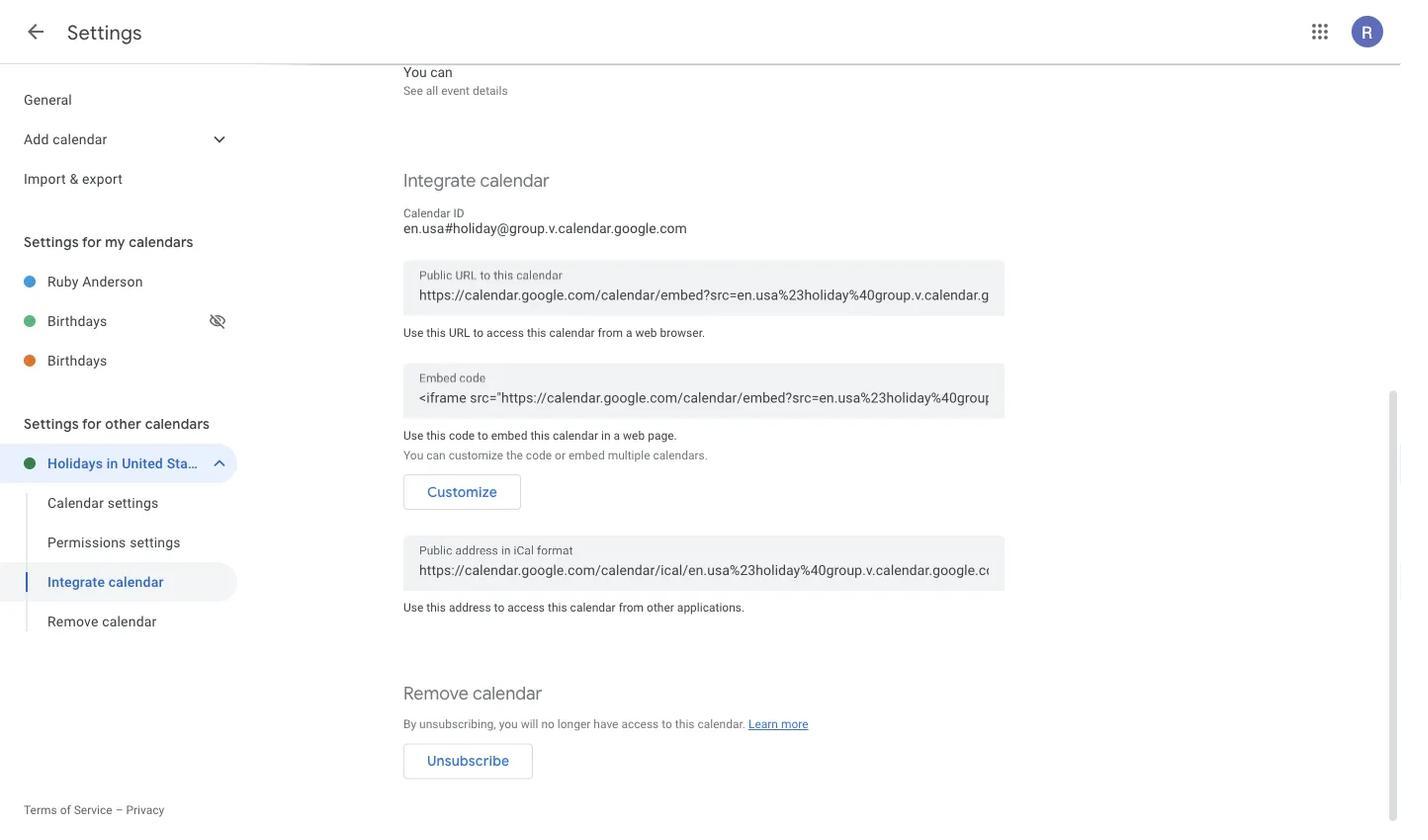 Task type: locate. For each thing, give the bounding box(es) containing it.
you for you can customize the code or embed multiple calendars.
[[403, 449, 424, 463]]

you inside you can see all event details
[[403, 64, 427, 81]]

ruby anderson tree item
[[0, 262, 237, 302]]

more
[[781, 718, 808, 732]]

settings up ruby
[[24, 233, 79, 251]]

access right address on the bottom of page
[[508, 602, 545, 616]]

event
[[441, 85, 470, 98]]

settings for my calendars
[[24, 233, 194, 251]]

remove down permissions
[[47, 614, 98, 630]]

web left "browser."
[[635, 326, 657, 340]]

web for browser.
[[635, 326, 657, 340]]

birthdays
[[47, 313, 107, 329], [47, 353, 107, 369]]

integrate calendar down permissions settings
[[47, 574, 164, 590]]

embed right or
[[569, 449, 605, 463]]

0 vertical spatial settings
[[108, 495, 159, 511]]

1 vertical spatial you
[[403, 449, 424, 463]]

remove
[[47, 614, 98, 630], [403, 683, 469, 706]]

1 vertical spatial birthdays
[[47, 353, 107, 369]]

birthdays link
[[47, 302, 206, 341], [47, 341, 237, 381]]

1 vertical spatial settings
[[24, 233, 79, 251]]

calendars right my
[[129, 233, 194, 251]]

import
[[24, 171, 66, 187]]

0 vertical spatial birthdays
[[47, 313, 107, 329]]

for for other
[[82, 415, 102, 433]]

2 birthdays tree item from the top
[[0, 341, 237, 381]]

other up the holidays in united states
[[105, 415, 142, 433]]

0 horizontal spatial remove
[[47, 614, 98, 630]]

other
[[105, 415, 142, 433], [647, 602, 674, 616]]

2 vertical spatial use
[[403, 602, 424, 616]]

1 vertical spatial for
[[82, 415, 102, 433]]

1 vertical spatial access
[[508, 602, 545, 616]]

group containing calendar settings
[[0, 484, 237, 642]]

0 vertical spatial remove calendar
[[47, 614, 157, 630]]

code
[[449, 429, 475, 443], [526, 449, 552, 463]]

calendar inside group
[[47, 495, 104, 511]]

0 vertical spatial web
[[635, 326, 657, 340]]

0 horizontal spatial calendar
[[47, 495, 104, 511]]

1 vertical spatial integrate calendar
[[47, 574, 164, 590]]

1 for from the top
[[82, 233, 102, 251]]

0 vertical spatial for
[[82, 233, 102, 251]]

1 horizontal spatial remove calendar
[[403, 683, 542, 706]]

add
[[24, 131, 49, 147]]

settings down holidays in united states link
[[108, 495, 159, 511]]

use for use this address to access this calendar from other applications.
[[403, 602, 424, 616]]

&
[[70, 171, 78, 187]]

calendar
[[403, 207, 451, 221], [47, 495, 104, 511]]

settings
[[67, 20, 142, 45], [24, 233, 79, 251], [24, 415, 79, 433]]

remove calendar down permissions settings
[[47, 614, 157, 630]]

calendars.
[[653, 449, 708, 463]]

remove calendar inside group
[[47, 614, 157, 630]]

customize
[[427, 484, 497, 502]]

settings for calendar settings
[[108, 495, 159, 511]]

1 vertical spatial can
[[426, 449, 446, 463]]

other left applications.
[[647, 602, 674, 616]]

1 horizontal spatial code
[[526, 449, 552, 463]]

of
[[60, 804, 71, 818]]

can up all
[[430, 64, 453, 81]]

calendars
[[129, 233, 194, 251], [145, 415, 210, 433]]

birthdays tree item
[[0, 302, 237, 341], [0, 341, 237, 381]]

1 use from the top
[[403, 326, 424, 340]]

remove up unsubscribing,
[[403, 683, 469, 706]]

import & export
[[24, 171, 123, 187]]

settings down calendar settings
[[130, 534, 181, 551]]

en.usa#holiday@group.v.calendar.google.com
[[403, 221, 687, 237]]

unsubscribe button
[[403, 739, 533, 786]]

terms
[[24, 804, 57, 818]]

you can customize the code or embed multiple calendars.
[[403, 449, 708, 463]]

birthdays up settings for other calendars at bottom left
[[47, 353, 107, 369]]

by unsubscribing, you will no longer have access to this calendar. learn more
[[403, 718, 808, 732]]

web
[[635, 326, 657, 340], [623, 429, 645, 443]]

calendars for settings for other calendars
[[145, 415, 210, 433]]

have
[[594, 718, 619, 732]]

0 vertical spatial remove
[[47, 614, 98, 630]]

access right "have" at the left of page
[[621, 718, 659, 732]]

1 vertical spatial calendar
[[47, 495, 104, 511]]

birthdays tree item down anderson
[[0, 302, 237, 341]]

can inside you can see all event details
[[430, 64, 453, 81]]

0 vertical spatial access
[[487, 326, 524, 340]]

settings for permissions settings
[[130, 534, 181, 551]]

0 vertical spatial embed
[[491, 429, 528, 443]]

2 you from the top
[[403, 449, 424, 463]]

a left "browser."
[[626, 326, 632, 340]]

1 horizontal spatial other
[[647, 602, 674, 616]]

1 horizontal spatial in
[[601, 429, 611, 443]]

my
[[105, 233, 125, 251]]

remove inside group
[[47, 614, 98, 630]]

0 horizontal spatial integrate calendar
[[47, 574, 164, 590]]

you left the customize
[[403, 449, 424, 463]]

the
[[506, 449, 523, 463]]

details
[[473, 85, 508, 98]]

1 vertical spatial in
[[107, 455, 118, 472]]

settings for other calendars
[[24, 415, 210, 433]]

from left applications.
[[619, 602, 644, 616]]

calendar left id
[[403, 207, 451, 221]]

applications.
[[677, 602, 745, 616]]

1 horizontal spatial remove
[[403, 683, 469, 706]]

birthdays down ruby
[[47, 313, 107, 329]]

url
[[449, 326, 470, 340]]

2 birthdays from the top
[[47, 353, 107, 369]]

embed
[[491, 429, 528, 443], [569, 449, 605, 463]]

you up see
[[403, 64, 427, 81]]

0 vertical spatial settings
[[67, 20, 142, 45]]

1 vertical spatial remove calendar
[[403, 683, 542, 706]]

1 vertical spatial settings
[[130, 534, 181, 551]]

to up the customize
[[478, 429, 488, 443]]

None text field
[[419, 282, 989, 310], [419, 557, 989, 585], [419, 282, 989, 310], [419, 557, 989, 585]]

0 vertical spatial calendars
[[129, 233, 194, 251]]

calendar inside calendar id en.usa#holiday@group.v.calendar.google.com
[[403, 207, 451, 221]]

calendar down holidays
[[47, 495, 104, 511]]

embed up the
[[491, 429, 528, 443]]

0 vertical spatial a
[[626, 326, 632, 340]]

to right address on the bottom of page
[[494, 602, 505, 616]]

1 vertical spatial a
[[614, 429, 620, 443]]

will
[[521, 718, 538, 732]]

0 horizontal spatial other
[[105, 415, 142, 433]]

privacy link
[[126, 804, 164, 818]]

permissions settings
[[47, 534, 181, 551]]

code down "use this code to embed this calendar in a web page."
[[526, 449, 552, 463]]

by
[[403, 718, 416, 732]]

1 vertical spatial from
[[619, 602, 644, 616]]

birthdays link up settings for other calendars at bottom left
[[47, 341, 237, 381]]

2 for from the top
[[82, 415, 102, 433]]

1 vertical spatial calendars
[[145, 415, 210, 433]]

use
[[403, 326, 424, 340], [403, 429, 424, 443], [403, 602, 424, 616]]

birthdays tree item up settings for other calendars at bottom left
[[0, 341, 237, 381]]

settings for settings for other calendars
[[24, 415, 79, 433]]

3 use from the top
[[403, 602, 424, 616]]

this
[[426, 326, 446, 340], [527, 326, 546, 340], [426, 429, 446, 443], [530, 429, 550, 443], [426, 602, 446, 616], [548, 602, 567, 616], [675, 718, 695, 732]]

1 horizontal spatial calendar
[[403, 207, 451, 221]]

access
[[487, 326, 524, 340], [508, 602, 545, 616], [621, 718, 659, 732]]

calendar
[[53, 131, 107, 147], [480, 170, 550, 193], [549, 326, 595, 340], [553, 429, 598, 443], [109, 574, 164, 590], [570, 602, 616, 616], [102, 614, 157, 630], [473, 683, 542, 706]]

1 you from the top
[[403, 64, 427, 81]]

1 horizontal spatial a
[[626, 326, 632, 340]]

group
[[0, 484, 237, 642]]

birthdays link down anderson
[[47, 302, 206, 341]]

1 horizontal spatial integrate
[[403, 170, 476, 193]]

2 vertical spatial settings
[[24, 415, 79, 433]]

remove calendar
[[47, 614, 157, 630], [403, 683, 542, 706]]

from
[[598, 326, 623, 340], [619, 602, 644, 616]]

None text field
[[419, 385, 989, 413]]

integrate
[[403, 170, 476, 193], [47, 574, 105, 590]]

holidays in united states tree item
[[0, 444, 237, 484]]

for left my
[[82, 233, 102, 251]]

0 horizontal spatial a
[[614, 429, 620, 443]]

a
[[626, 326, 632, 340], [614, 429, 620, 443]]

0 vertical spatial from
[[598, 326, 623, 340]]

0 vertical spatial you
[[403, 64, 427, 81]]

use for use this url to access this calendar from a web browser.
[[403, 326, 424, 340]]

tree
[[0, 80, 237, 199]]

settings right go back icon
[[67, 20, 142, 45]]

in
[[601, 429, 611, 443], [107, 455, 118, 472]]

0 vertical spatial integrate
[[403, 170, 476, 193]]

1 vertical spatial remove
[[403, 683, 469, 706]]

2 use from the top
[[403, 429, 424, 443]]

access right the url
[[487, 326, 524, 340]]

to
[[473, 326, 484, 340], [478, 429, 488, 443], [494, 602, 505, 616], [662, 718, 672, 732]]

calendar id en.usa#holiday@group.v.calendar.google.com
[[403, 207, 687, 237]]

remove calendar up unsubscribing,
[[403, 683, 542, 706]]

birthdays for 2nd the birthdays link
[[47, 353, 107, 369]]

calendars up states at the bottom
[[145, 415, 210, 433]]

0 horizontal spatial embed
[[491, 429, 528, 443]]

unsubscribing,
[[419, 718, 496, 732]]

integrate calendar up id
[[403, 170, 550, 193]]

0 vertical spatial other
[[105, 415, 142, 433]]

1 vertical spatial integrate
[[47, 574, 105, 590]]

0 horizontal spatial integrate
[[47, 574, 105, 590]]

to for address
[[494, 602, 505, 616]]

0 horizontal spatial in
[[107, 455, 118, 472]]

1 vertical spatial other
[[647, 602, 674, 616]]

for for my
[[82, 233, 102, 251]]

can left the customize
[[426, 449, 446, 463]]

privacy
[[126, 804, 164, 818]]

use this address to access this calendar from other applications.
[[403, 602, 745, 616]]

in left united
[[107, 455, 118, 472]]

0 horizontal spatial code
[[449, 429, 475, 443]]

to right the url
[[473, 326, 484, 340]]

can for you can customize the code or embed multiple calendars.
[[426, 449, 446, 463]]

code up the customize
[[449, 429, 475, 443]]

learn more link
[[748, 718, 808, 732]]

0 horizontal spatial remove calendar
[[47, 614, 157, 630]]

this left calendar.
[[675, 718, 695, 732]]

in up multiple
[[601, 429, 611, 443]]

can
[[430, 64, 453, 81], [426, 449, 446, 463]]

integrate calendar
[[403, 170, 550, 193], [47, 574, 164, 590]]

settings up holidays
[[24, 415, 79, 433]]

this up you can customize the code or embed multiple calendars.
[[530, 429, 550, 443]]

integrate up id
[[403, 170, 476, 193]]

0 vertical spatial integrate calendar
[[403, 170, 550, 193]]

1 horizontal spatial embed
[[569, 449, 605, 463]]

0 vertical spatial can
[[430, 64, 453, 81]]

1 vertical spatial use
[[403, 429, 424, 443]]

for up holidays
[[82, 415, 102, 433]]

0 vertical spatial calendar
[[403, 207, 451, 221]]

for
[[82, 233, 102, 251], [82, 415, 102, 433]]

1 vertical spatial web
[[623, 429, 645, 443]]

settings
[[108, 495, 159, 511], [130, 534, 181, 551]]

from left "browser."
[[598, 326, 623, 340]]

you
[[403, 64, 427, 81], [403, 449, 424, 463]]

1 birthdays from the top
[[47, 313, 107, 329]]

a up multiple
[[614, 429, 620, 443]]

or
[[555, 449, 566, 463]]

0 vertical spatial use
[[403, 326, 424, 340]]

1 birthdays tree item from the top
[[0, 302, 237, 341]]

web up multiple
[[623, 429, 645, 443]]

ruby
[[47, 273, 79, 290]]

from for a
[[598, 326, 623, 340]]

united
[[122, 455, 163, 472]]

calendar for calendar settings
[[47, 495, 104, 511]]

1 vertical spatial embed
[[569, 449, 605, 463]]

integrate down permissions
[[47, 574, 105, 590]]



Task type: vqa. For each thing, say whether or not it's contained in the screenshot.
10 AM's AM
no



Task type: describe. For each thing, give the bounding box(es) containing it.
this right the url
[[527, 326, 546, 340]]

holidays in united states link
[[47, 444, 208, 484]]

a for in
[[614, 429, 620, 443]]

settings for my calendars tree
[[0, 262, 237, 381]]

permissions
[[47, 534, 126, 551]]

states
[[167, 455, 208, 472]]

longer
[[558, 718, 591, 732]]

holidays
[[47, 455, 103, 472]]

settings for settings for my calendars
[[24, 233, 79, 251]]

terms of service – privacy
[[24, 804, 164, 818]]

use for use this code to embed this calendar in a web page.
[[403, 429, 424, 443]]

0 vertical spatial code
[[449, 429, 475, 443]]

go back image
[[24, 20, 47, 44]]

terms of service link
[[24, 804, 112, 818]]

access for url
[[487, 326, 524, 340]]

address
[[449, 602, 491, 616]]

tree containing general
[[0, 80, 237, 199]]

to left calendar.
[[662, 718, 672, 732]]

settings for settings
[[67, 20, 142, 45]]

use this url to access this calendar from a web browser.
[[403, 326, 705, 340]]

calendar for calendar id en.usa#holiday@group.v.calendar.google.com
[[403, 207, 451, 221]]

a for from
[[626, 326, 632, 340]]

birthdays for 2nd the birthdays link from the bottom
[[47, 313, 107, 329]]

in inside tree item
[[107, 455, 118, 472]]

access for address
[[508, 602, 545, 616]]

integrate calendar inside group
[[47, 574, 164, 590]]

0 vertical spatial in
[[601, 429, 611, 443]]

to for url
[[473, 326, 484, 340]]

this right address on the bottom of page
[[548, 602, 567, 616]]

from for other
[[619, 602, 644, 616]]

this left the url
[[426, 326, 446, 340]]

see
[[403, 85, 423, 98]]

web for page.
[[623, 429, 645, 443]]

can for you can see all event details
[[430, 64, 453, 81]]

–
[[115, 804, 123, 818]]

anderson
[[82, 273, 143, 290]]

you for you can see all event details
[[403, 64, 427, 81]]

1 vertical spatial code
[[526, 449, 552, 463]]

1 horizontal spatial integrate calendar
[[403, 170, 550, 193]]

browser.
[[660, 326, 705, 340]]

you
[[499, 718, 518, 732]]

unsubscribe
[[427, 754, 509, 771]]

add calendar
[[24, 131, 107, 147]]

no
[[541, 718, 555, 732]]

export
[[82, 171, 123, 187]]

all
[[426, 85, 438, 98]]

calendars for settings for my calendars
[[129, 233, 194, 251]]

ruby anderson
[[47, 273, 143, 290]]

this left address on the bottom of page
[[426, 602, 446, 616]]

multiple
[[608, 449, 650, 463]]

calendar.
[[698, 718, 746, 732]]

integrate inside group
[[47, 574, 105, 590]]

settings heading
[[67, 20, 142, 45]]

2 vertical spatial access
[[621, 718, 659, 732]]

customize
[[449, 449, 503, 463]]

this up the "customize"
[[426, 429, 446, 443]]

page.
[[648, 429, 677, 443]]

calendar settings
[[47, 495, 159, 511]]

you can see all event details
[[403, 64, 508, 98]]

holidays in united states
[[47, 455, 208, 472]]

use this code to embed this calendar in a web page.
[[403, 429, 677, 443]]

to for code
[[478, 429, 488, 443]]

general
[[24, 91, 72, 108]]

settings for other calendars tree
[[0, 444, 237, 642]]

1 birthdays link from the top
[[47, 302, 206, 341]]

learn
[[748, 718, 778, 732]]

id
[[453, 207, 464, 221]]

2 birthdays link from the top
[[47, 341, 237, 381]]

service
[[74, 804, 112, 818]]



